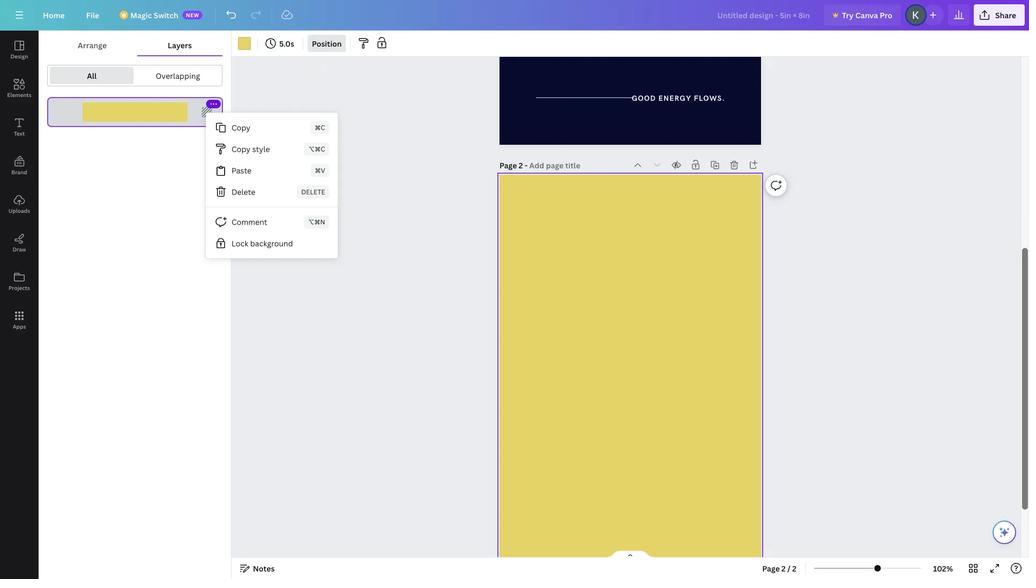 Task type: locate. For each thing, give the bounding box(es) containing it.
0 horizontal spatial page
[[500, 160, 517, 170]]

0 vertical spatial page
[[500, 160, 517, 170]]

⌘c
[[315, 123, 325, 132]]

copy up copy style
[[232, 123, 251, 133]]

switch
[[154, 10, 178, 20]]

canva assistant image
[[998, 526, 1011, 539]]

energy
[[659, 94, 692, 103]]

elements
[[7, 91, 31, 98]]

lock background button
[[206, 233, 338, 254]]

2 for -
[[519, 160, 523, 170]]

2 right the /
[[793, 563, 797, 573]]

⌘v
[[315, 166, 325, 175]]

copy
[[232, 123, 251, 133], [232, 144, 251, 154]]

2
[[519, 160, 523, 170], [782, 563, 786, 573], [793, 563, 797, 573]]

-
[[525, 160, 528, 170]]

main menu bar
[[0, 0, 1030, 31]]

page for page 2 -
[[500, 160, 517, 170]]

page for page 2 / 2
[[763, 563, 780, 573]]

canva
[[856, 10, 878, 20]]

0 vertical spatial copy
[[232, 123, 251, 133]]

1 vertical spatial page
[[763, 563, 780, 573]]

Overlapping button
[[136, 67, 220, 84]]

page left -
[[500, 160, 517, 170]]

design button
[[0, 31, 39, 69]]

all
[[87, 71, 97, 81]]

projects
[[9, 284, 30, 291]]

copy left style
[[232, 144, 251, 154]]

magic switch
[[130, 10, 178, 20]]

page left the /
[[763, 563, 780, 573]]

lock
[[232, 238, 248, 249]]

good
[[632, 94, 656, 103]]

page
[[500, 160, 517, 170], [763, 563, 780, 573]]

notes
[[253, 563, 275, 573]]

All button
[[50, 67, 134, 84]]

5.0s button
[[262, 35, 299, 52]]

position
[[312, 38, 342, 49]]

design
[[10, 53, 28, 60]]

layers
[[168, 40, 192, 50]]

home link
[[34, 4, 73, 26]]

draw button
[[0, 224, 39, 262]]

home
[[43, 10, 65, 20]]

background
[[250, 238, 293, 249]]

1 vertical spatial copy
[[232, 144, 251, 154]]

2 for /
[[782, 563, 786, 573]]

uploads button
[[0, 185, 39, 224]]

copy for copy
[[232, 123, 251, 133]]

elements button
[[0, 69, 39, 108]]

flows.
[[694, 94, 725, 103]]

0 horizontal spatial 2
[[519, 160, 523, 170]]

1 copy from the top
[[232, 123, 251, 133]]

⌥⌘c
[[309, 145, 325, 153]]

#e8d253 image
[[238, 37, 251, 50], [238, 37, 251, 50]]

1 horizontal spatial 2
[[782, 563, 786, 573]]

2 left the /
[[782, 563, 786, 573]]

lock background
[[232, 238, 293, 249]]

apps
[[13, 323, 26, 330]]

Page title text field
[[530, 160, 582, 171]]

2 copy from the top
[[232, 144, 251, 154]]

page inside page 2 / 2 button
[[763, 563, 780, 573]]

draw
[[13, 246, 26, 253]]

share button
[[974, 4, 1025, 26]]

2 left -
[[519, 160, 523, 170]]

1 horizontal spatial page
[[763, 563, 780, 573]]



Task type: vqa. For each thing, say whether or not it's contained in the screenshot.
SWITCH
yes



Task type: describe. For each thing, give the bounding box(es) containing it.
brand button
[[0, 146, 39, 185]]

show pages image
[[605, 550, 656, 559]]

comment
[[232, 217, 267, 227]]

good energy flows.
[[632, 94, 725, 103]]

paste
[[232, 165, 252, 176]]

new
[[186, 11, 199, 18]]

text
[[14, 130, 25, 137]]

copy for copy style
[[232, 144, 251, 154]]

page 2 -
[[500, 160, 530, 170]]

try
[[842, 10, 854, 20]]

pro
[[880, 10, 893, 20]]

projects button
[[0, 262, 39, 301]]

page 2 / 2 button
[[758, 560, 801, 577]]

try canva pro
[[842, 10, 893, 20]]

magic
[[130, 10, 152, 20]]

brand
[[11, 168, 27, 176]]

102% button
[[926, 560, 961, 577]]

2 horizontal spatial 2
[[793, 563, 797, 573]]

layers button
[[137, 35, 223, 55]]

apps button
[[0, 301, 39, 339]]

text button
[[0, 108, 39, 146]]

arrange
[[78, 40, 107, 50]]

page 2 / 2
[[763, 563, 797, 573]]

Design title text field
[[709, 4, 820, 26]]

try canva pro button
[[824, 4, 901, 26]]

102%
[[934, 563, 953, 573]]

notes button
[[236, 560, 279, 577]]

file button
[[78, 4, 108, 26]]

delete
[[232, 187, 256, 197]]

side panel tab list
[[0, 31, 39, 339]]

position button
[[308, 35, 346, 52]]

uploads
[[8, 207, 30, 214]]

overlapping
[[156, 71, 200, 81]]

file
[[86, 10, 99, 20]]

delete
[[301, 187, 325, 196]]

5.0s
[[279, 38, 294, 49]]

copy style
[[232, 144, 270, 154]]

/
[[788, 563, 791, 573]]

style
[[252, 144, 270, 154]]

⌥⌘n
[[308, 217, 325, 226]]

arrange button
[[47, 35, 137, 55]]

share
[[996, 10, 1017, 20]]



